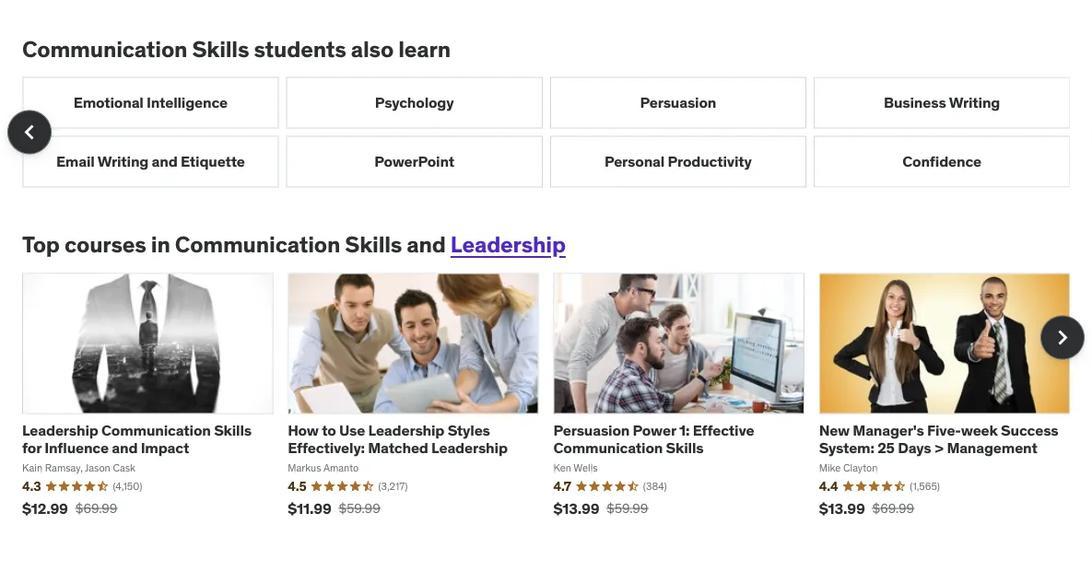 Task type: describe. For each thing, give the bounding box(es) containing it.
new manager's five-week success system: 25 days > management link
[[819, 421, 1059, 458]]

emotional intelligence link
[[22, 77, 279, 129]]

new manager's five-week success system: 25 days > management
[[819, 421, 1059, 458]]

courses
[[64, 231, 146, 259]]

email writing and etiquette
[[56, 152, 245, 171]]

how
[[288, 421, 319, 440]]

management
[[947, 439, 1038, 458]]

communication skills students also learn
[[22, 35, 451, 63]]

1 horizontal spatial and
[[152, 152, 178, 171]]

writing for email
[[97, 152, 149, 171]]

email writing and etiquette link
[[22, 136, 279, 188]]

how to use leadership styles effectively: matched leadership link
[[288, 421, 508, 458]]

top
[[22, 231, 60, 259]]

five-
[[927, 421, 961, 440]]

styles
[[448, 421, 490, 440]]

also
[[351, 35, 394, 63]]

communication inside leadership communication skills for influence and impact
[[101, 421, 211, 440]]

psychology
[[375, 93, 454, 112]]

previous image
[[15, 118, 44, 147]]

leadership communication skills for influence and impact link
[[22, 421, 252, 458]]

learn
[[398, 35, 451, 63]]

power
[[633, 421, 676, 440]]

for
[[22, 439, 41, 458]]

powerpoint
[[374, 152, 455, 171]]

confidence link
[[814, 136, 1071, 188]]

and for skills
[[112, 439, 138, 458]]

email
[[56, 152, 95, 171]]

system:
[[819, 439, 875, 458]]

week
[[961, 421, 998, 440]]

matched
[[368, 439, 428, 458]]

influence
[[45, 439, 109, 458]]

impact
[[141, 439, 189, 458]]

confidence
[[903, 152, 982, 171]]

manager's
[[853, 421, 924, 440]]

productivity
[[668, 152, 752, 171]]

carousel element for communication skills students also learn
[[7, 77, 1071, 188]]



Task type: locate. For each thing, give the bounding box(es) containing it.
2 horizontal spatial and
[[407, 231, 446, 259]]

1 horizontal spatial persuasion
[[640, 93, 717, 112]]

skills
[[192, 35, 249, 63], [345, 231, 402, 259], [214, 421, 252, 440], [666, 439, 704, 458]]

0 vertical spatial writing
[[949, 93, 1000, 112]]

0 horizontal spatial persuasion
[[554, 421, 630, 440]]

business
[[884, 93, 946, 112]]

writing for business
[[949, 93, 1000, 112]]

psychology link
[[286, 77, 543, 129]]

2 vertical spatial and
[[112, 439, 138, 458]]

in
[[151, 231, 170, 259]]

1:
[[679, 421, 690, 440]]

1 vertical spatial carousel element
[[22, 273, 1085, 531]]

leadership
[[451, 231, 566, 259], [22, 421, 98, 440], [368, 421, 445, 440], [432, 439, 508, 458]]

persuasion power 1: effective communication skills link
[[554, 421, 755, 458]]

business writing link
[[814, 77, 1071, 129]]

etiquette
[[181, 152, 245, 171]]

communication inside persuasion power 1: effective communication skills
[[554, 439, 663, 458]]

1 vertical spatial writing
[[97, 152, 149, 171]]

carousel element for and
[[22, 273, 1085, 531]]

persuasion for persuasion power 1: effective communication skills
[[554, 421, 630, 440]]

persuasion inside persuasion power 1: effective communication skills
[[554, 421, 630, 440]]

and left the leadership link
[[407, 231, 446, 259]]

carousel element containing emotional intelligence
[[7, 77, 1071, 188]]

students
[[254, 35, 346, 63]]

top courses in communication skills and leadership
[[22, 231, 566, 259]]

to
[[322, 421, 336, 440]]

skills inside leadership communication skills for influence and impact
[[214, 421, 252, 440]]

and inside leadership communication skills for influence and impact
[[112, 439, 138, 458]]

and left impact
[[112, 439, 138, 458]]

0 vertical spatial carousel element
[[7, 77, 1071, 188]]

persuasion left the power
[[554, 421, 630, 440]]

intelligence
[[147, 93, 228, 112]]

effective
[[693, 421, 755, 440]]

and left etiquette at the left of page
[[152, 152, 178, 171]]

skills inside persuasion power 1: effective communication skills
[[666, 439, 704, 458]]

carousel element containing leadership communication skills for influence and impact
[[22, 273, 1085, 531]]

carousel element
[[7, 77, 1071, 188], [22, 273, 1085, 531]]

new
[[819, 421, 850, 440]]

0 vertical spatial and
[[152, 152, 178, 171]]

business writing
[[884, 93, 1000, 112]]

personal productivity
[[605, 152, 752, 171]]

and for in
[[407, 231, 446, 259]]

persuasion for persuasion
[[640, 93, 717, 112]]

persuasion link
[[550, 77, 807, 129]]

emotional
[[74, 93, 144, 112]]

communication
[[22, 35, 187, 63], [175, 231, 340, 259], [101, 421, 211, 440], [554, 439, 663, 458]]

>
[[935, 439, 944, 458]]

persuasion up personal productivity
[[640, 93, 717, 112]]

how to use leadership styles effectively: matched leadership
[[288, 421, 508, 458]]

persuasion power 1: effective communication skills
[[554, 421, 755, 458]]

leadership inside leadership communication skills for influence and impact
[[22, 421, 98, 440]]

personal
[[605, 152, 665, 171]]

25
[[878, 439, 895, 458]]

emotional intelligence
[[74, 93, 228, 112]]

writing right "email"
[[97, 152, 149, 171]]

1 vertical spatial and
[[407, 231, 446, 259]]

effectively:
[[288, 439, 365, 458]]

leadership link
[[451, 231, 566, 259]]

persuasion
[[640, 93, 717, 112], [554, 421, 630, 440]]

next image
[[1048, 323, 1078, 353]]

0 vertical spatial persuasion
[[640, 93, 717, 112]]

success
[[1001, 421, 1059, 440]]

leadership communication skills for influence and impact
[[22, 421, 252, 458]]

use
[[339, 421, 365, 440]]

writing
[[949, 93, 1000, 112], [97, 152, 149, 171]]

0 horizontal spatial and
[[112, 439, 138, 458]]

1 horizontal spatial writing
[[949, 93, 1000, 112]]

days
[[898, 439, 931, 458]]

writing right business
[[949, 93, 1000, 112]]

0 horizontal spatial writing
[[97, 152, 149, 171]]

and
[[152, 152, 178, 171], [407, 231, 446, 259], [112, 439, 138, 458]]

powerpoint link
[[286, 136, 543, 188]]

1 vertical spatial persuasion
[[554, 421, 630, 440]]

personal productivity link
[[550, 136, 807, 188]]



Task type: vqa. For each thing, say whether or not it's contained in the screenshot.
Thrive
no



